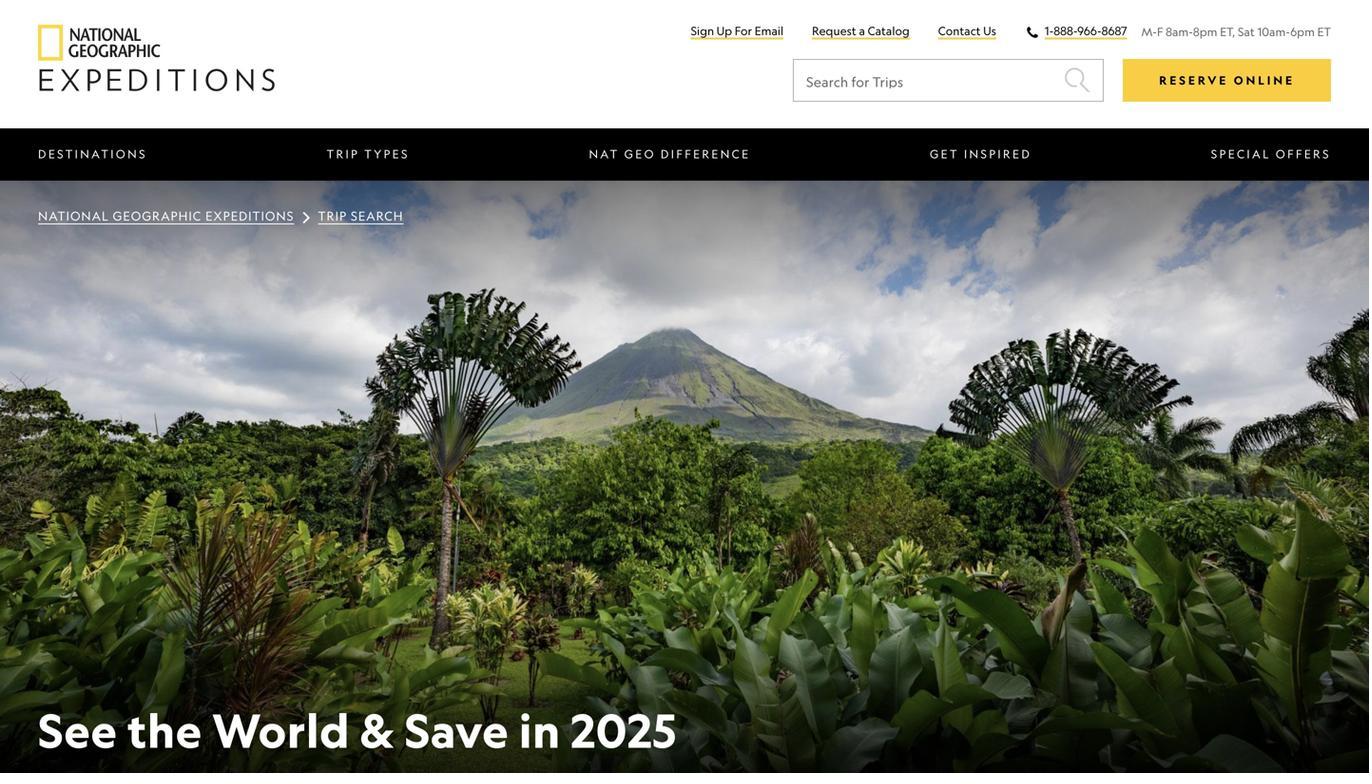 Task type: describe. For each thing, give the bounding box(es) containing it.
national geographic expeditions logo image
[[38, 25, 275, 91]]

expeditions
[[206, 209, 294, 224]]

m-f 8am-8pm et, sat 10am-6pm et
[[1142, 25, 1332, 39]]

destinations
[[38, 147, 147, 161]]

966-
[[1078, 24, 1102, 38]]

1-
[[1045, 24, 1054, 38]]

nat
[[589, 147, 620, 161]]

phone number image
[[1025, 25, 1041, 40]]

1-888-966-8687 link
[[1045, 24, 1128, 39]]

2025
[[571, 702, 677, 760]]

888-
[[1054, 24, 1078, 38]]

get
[[930, 147, 960, 161]]

destinations button
[[10, 128, 176, 180]]

request a catalog
[[813, 24, 910, 38]]

reserve
[[1160, 73, 1229, 87]]

inspired
[[965, 147, 1032, 161]]

8687
[[1102, 24, 1128, 38]]

get inspired
[[930, 147, 1032, 161]]

trip types button
[[298, 128, 438, 180]]

geo
[[625, 147, 656, 161]]

special
[[1212, 147, 1272, 161]]

trip search
[[318, 209, 404, 224]]

get inspired button
[[902, 128, 1061, 180]]

sign up for email link
[[691, 24, 784, 40]]

types
[[365, 147, 410, 161]]

main navigation menu bar
[[0, 128, 1370, 181]]

us
[[984, 24, 997, 38]]

reserve online
[[1160, 73, 1296, 87]]

10am-
[[1258, 25, 1291, 39]]

national
[[38, 209, 109, 224]]

trip for trip types
[[327, 147, 360, 161]]

special offers link
[[1183, 128, 1360, 180]]

6pm
[[1291, 25, 1316, 39]]

special offers
[[1212, 147, 1332, 161]]

see
[[38, 702, 117, 760]]

chevron right icon image
[[302, 211, 311, 224]]

sign up for email
[[691, 24, 784, 38]]

et,
[[1221, 25, 1236, 39]]

for
[[735, 24, 753, 38]]



Task type: vqa. For each thing, say whether or not it's contained in the screenshot.
trip associated with Trip Types
yes



Task type: locate. For each thing, give the bounding box(es) containing it.
et
[[1318, 25, 1332, 39]]

trip left types
[[327, 147, 360, 161]]

world
[[212, 702, 350, 760]]

search
[[351, 209, 404, 224]]

m-
[[1142, 25, 1158, 39]]

8pm
[[1194, 25, 1218, 39]]

difference
[[661, 147, 751, 161]]

up
[[717, 24, 733, 38]]

trip
[[327, 147, 360, 161], [318, 209, 347, 224]]

online
[[1235, 73, 1296, 87]]

nat geo difference
[[589, 147, 751, 161]]

contact us
[[939, 24, 997, 38]]

8am-
[[1166, 25, 1194, 39]]

request
[[813, 24, 857, 38]]

trip right chevron right icon
[[318, 209, 347, 224]]

trip search link
[[318, 209, 404, 224]]

f
[[1158, 25, 1164, 39]]

the
[[127, 702, 202, 760]]

&
[[360, 702, 395, 760]]

1 vertical spatial trip
[[318, 209, 347, 224]]

trip for trip search
[[318, 209, 347, 224]]

0 vertical spatial trip
[[327, 147, 360, 161]]

None text field
[[794, 59, 1105, 102]]

trip types
[[327, 147, 410, 161]]

email
[[755, 24, 784, 38]]

offers
[[1277, 147, 1332, 161]]

a
[[859, 24, 866, 38]]

sat
[[1239, 25, 1256, 39]]

search icon image
[[1065, 66, 1092, 94]]

see the world & save in 2025
[[38, 702, 677, 760]]

None field
[[794, 59, 1105, 102], [794, 59, 1105, 102], [794, 59, 1105, 102], [794, 59, 1105, 102]]

reserve online link
[[1124, 59, 1332, 102]]

national geographic expeditions
[[38, 209, 294, 224]]

1-888-966-8687
[[1045, 24, 1128, 38]]

a lush tropical jungle with a volcano in the distance image
[[0, 181, 1370, 773]]

contact
[[939, 24, 981, 38]]

contact us link
[[939, 24, 997, 40]]

national geographic expeditions link
[[38, 209, 294, 224]]

save
[[405, 702, 509, 760]]

catalog
[[868, 24, 910, 38]]

trip inside dropdown button
[[327, 147, 360, 161]]

request a catalog link
[[813, 24, 910, 40]]

nat geo difference button
[[561, 128, 779, 180]]

in
[[519, 702, 561, 760]]

geographic
[[113, 209, 202, 224]]

sign
[[691, 24, 715, 38]]



